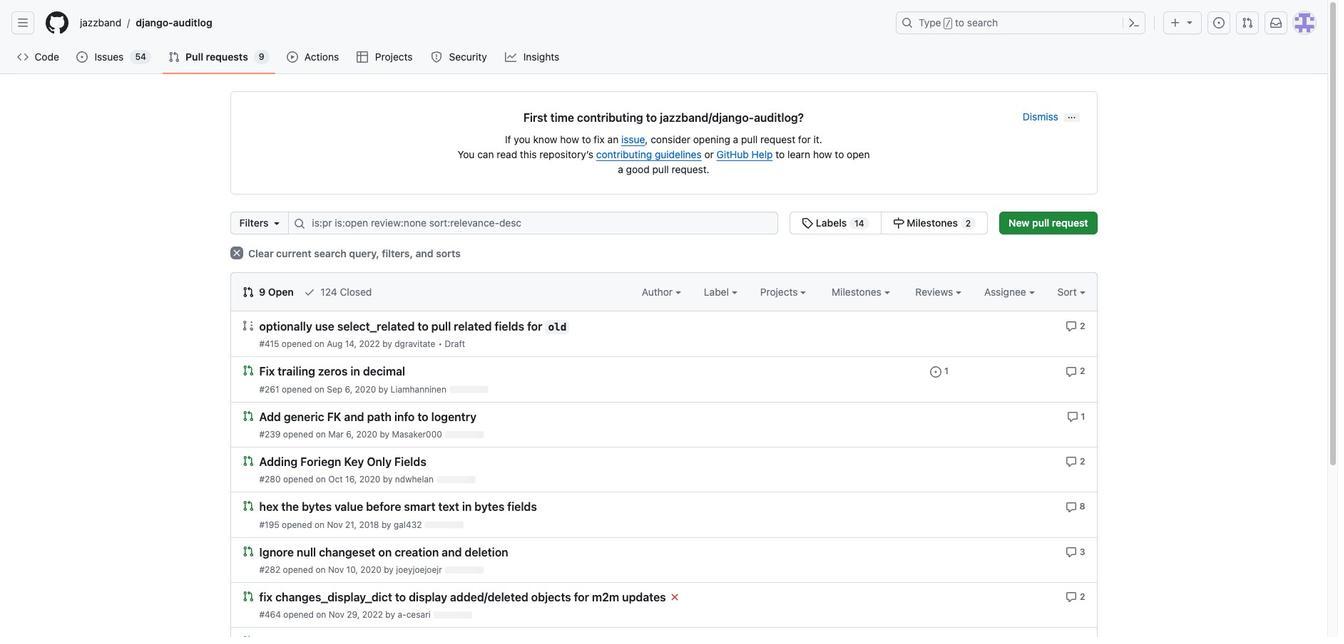 Task type: describe. For each thing, give the bounding box(es) containing it.
projects inside popup button
[[760, 286, 801, 298]]

a-cesari link
[[398, 610, 431, 621]]

masaker000
[[392, 429, 442, 440]]

code image
[[17, 51, 29, 63]]

dgravitate link
[[395, 339, 435, 350]]

dgravitate
[[395, 339, 435, 350]]

open
[[847, 148, 870, 161]]

opened inside "optionally use select_related to pull related fields for old #415             opened on aug 14, 2022 by dgravitate • draft"
[[282, 339, 312, 350]]

milestones 2
[[904, 217, 971, 229]]

to inside "optionally use select_related to pull related fields for old #415             opened on aug 14, 2022 by dgravitate • draft"
[[418, 321, 429, 333]]

learn
[[788, 148, 811, 161]]

filters,
[[382, 248, 413, 260]]

draft pull request image
[[242, 320, 254, 332]]

21,
[[345, 520, 357, 530]]

decimal
[[363, 366, 405, 379]]

closed
[[340, 286, 372, 298]]

command palette image
[[1129, 17, 1140, 29]]

2 inside milestones 2
[[966, 218, 971, 229]]

ndwhelan
[[395, 475, 434, 485]]

9 open link
[[242, 285, 294, 300]]

and inside add generic fk and path info to logentry #239             opened on mar 6, 2020 by masaker000 loading…
[[344, 411, 364, 424]]

0 horizontal spatial 1
[[944, 366, 949, 377]]

fix trailing zeros in decimal link
[[259, 366, 405, 379]]

2 2 link from the top
[[1066, 365, 1085, 378]]

milestone image
[[893, 218, 904, 229]]

joeyjoejoejr link
[[396, 565, 442, 576]]

on inside the adding foriegn key only fields #280             opened on oct 16, 2020 by ndwhelan loading…
[[316, 475, 326, 485]]

actions link
[[281, 46, 346, 68]]

hex the bytes value before smart text in bytes fields #195             opened on nov 21, 2018 by gal432 loading…
[[259, 501, 537, 530]]

16,
[[345, 475, 357, 485]]

by inside "optionally use select_related to pull related fields for old #415             opened on aug 14, 2022 by dgravitate • draft"
[[383, 339, 392, 350]]

gal432
[[394, 520, 422, 530]]

open pull request image for adding foriegn key only fields
[[242, 456, 254, 467]]

text
[[438, 501, 459, 514]]

by inside fix trailing zeros in decimal #261             opened on sep 6, 2020 by liamhanninen loading…
[[379, 384, 388, 395]]

projects inside 'link'
[[375, 51, 413, 63]]

on inside add generic fk and path info to logentry #239             opened on mar 6, 2020 by masaker000 loading…
[[316, 429, 326, 440]]

info
[[394, 411, 415, 424]]

add
[[259, 411, 281, 424]]

1 vertical spatial contributing
[[596, 148, 652, 161]]

by inside hex the bytes value before smart text in bytes fields #195             opened on nov 21, 2018 by gal432 loading…
[[382, 520, 391, 530]]

opening
[[693, 133, 730, 146]]

ndwhelan link
[[395, 475, 434, 485]]

display
[[409, 592, 447, 604]]

auditlog
[[173, 16, 212, 29]]

comment image for 8 link
[[1066, 502, 1077, 513]]

clear current search query, filters, and sorts link
[[230, 247, 461, 260]]

open pull request image for fix trailing zeros in decimal
[[242, 365, 254, 377]]

#195
[[259, 520, 279, 530]]

pull inside "optionally use select_related to pull related fields for old #415             opened on aug 14, 2022 by dgravitate • draft"
[[431, 321, 451, 333]]

on down null
[[316, 565, 326, 576]]

graph image
[[505, 51, 517, 63]]

if
[[505, 133, 511, 146]]

open pull request element for add
[[242, 410, 254, 422]]

jazzband link
[[74, 11, 127, 34]]

opened inside add generic fk and path info to logentry #239             opened on mar 6, 2020 by masaker000 loading…
[[283, 429, 313, 440]]

generic
[[284, 411, 324, 424]]

9 for 9 open
[[259, 286, 266, 298]]

6 open pull request element from the top
[[242, 591, 254, 603]]

first
[[524, 111, 548, 124]]

adding foriegn key only fields link
[[259, 456, 426, 469]]

on inside "optionally use select_related to pull related fields for old #415             opened on aug 14, 2022 by dgravitate • draft"
[[314, 339, 324, 350]]

milestones for milestones 2
[[907, 217, 958, 229]]

8
[[1080, 502, 1085, 512]]

null
[[297, 546, 316, 559]]

github
[[717, 148, 749, 161]]

loading… inside fix trailing zeros in decimal #261             opened on sep 6, 2020 by liamhanninen loading…
[[449, 384, 488, 395]]

pull inside "to learn how to open a good pull request."
[[652, 163, 669, 175]]

0 vertical spatial a
[[733, 133, 739, 146]]

0 horizontal spatial how
[[560, 133, 579, 146]]

none search field containing filters
[[230, 212, 988, 235]]

fix
[[259, 366, 275, 379]]

time
[[550, 111, 574, 124]]

a-
[[398, 610, 406, 621]]

to right the type on the right of the page
[[955, 16, 965, 29]]

#464
[[259, 610, 281, 621]]

assignee button
[[984, 285, 1035, 300]]

pull inside 'link'
[[1032, 217, 1050, 229]]

fix changes_display_dict to display added/deleted objects for m2m updates
[[259, 592, 666, 604]]

opened right #464
[[283, 610, 314, 621]]

reviews
[[916, 286, 956, 298]]

by inside ignore null changeset on creation and deletion #282             opened on nov 10, 2020 by joeyjoejoejr loading…
[[384, 565, 394, 576]]

8 link
[[1066, 500, 1085, 513]]

liamhanninen
[[391, 384, 447, 395]]

issue link
[[621, 133, 645, 146]]

new pull request
[[1009, 217, 1088, 229]]

issue opened image for 1
[[930, 366, 942, 378]]

1 horizontal spatial fix
[[594, 133, 605, 146]]

3 link
[[1066, 545, 1085, 559]]

use
[[315, 321, 334, 333]]

open
[[268, 286, 294, 298]]

draft link
[[445, 339, 465, 350]]

clear current search query, filters, and sorts
[[246, 248, 461, 260]]

query,
[[349, 248, 379, 260]]

changeset
[[319, 546, 376, 559]]

open pull request element for ignore
[[242, 545, 254, 558]]

issue element
[[790, 212, 988, 235]]

you
[[514, 133, 531, 146]]

0 vertical spatial contributing
[[577, 111, 643, 124]]

the
[[281, 501, 299, 514]]

9 for 9
[[259, 51, 264, 62]]

opened inside hex the bytes value before smart text in bytes fields #195             opened on nov 21, 2018 by gal432 loading…
[[282, 520, 312, 530]]

2 bytes from the left
[[475, 501, 505, 514]]

2 vertical spatial for
[[574, 592, 589, 604]]

milestones button
[[832, 285, 890, 300]]

to up ,
[[646, 111, 657, 124]]

triangle down image
[[271, 218, 283, 229]]

search image
[[294, 218, 306, 230]]

open pull request element for adding
[[242, 455, 254, 467]]

can
[[477, 148, 494, 161]]

gal432 link
[[394, 520, 422, 530]]

open pull request image for ignore null changeset on creation and deletion
[[242, 546, 254, 558]]

github help link
[[717, 148, 773, 161]]

•
[[438, 339, 442, 350]]

124 closed link
[[304, 285, 372, 300]]

first time contributing to jazzband/django-auditlog?
[[524, 111, 804, 124]]

...
[[1068, 110, 1076, 121]]

124 closed
[[318, 286, 372, 298]]

check image
[[304, 287, 315, 298]]

,
[[645, 133, 648, 146]]

4 2 link from the top
[[1066, 591, 1085, 604]]

nov inside ignore null changeset on creation and deletion #282             opened on nov 10, 2020 by joeyjoejoejr loading…
[[328, 565, 344, 576]]

opened inside fix trailing zeros in decimal #261             opened on sep 6, 2020 by liamhanninen loading…
[[282, 384, 312, 395]]

value
[[335, 501, 363, 514]]

comment image for ignore null changeset on creation and deletion
[[1066, 547, 1077, 559]]

1 horizontal spatial 1 link
[[1067, 410, 1085, 423]]

to left open
[[835, 148, 844, 161]]

zeros
[[318, 366, 348, 379]]

6, inside add generic fk and path info to logentry #239             opened on mar 6, 2020 by masaker000 loading…
[[346, 429, 354, 440]]

add generic fk and path info to logentry link
[[259, 411, 477, 424]]

14,
[[345, 339, 357, 350]]

reviews button
[[916, 285, 962, 300]]

a inside "to learn how to open a good pull request."
[[618, 163, 623, 175]]

by inside the adding foriegn key only fields #280             opened on oct 16, 2020 by ndwhelan loading…
[[383, 475, 393, 485]]

comment image for 4th the 2 link from the bottom
[[1066, 321, 1077, 333]]

#239
[[259, 429, 281, 440]]

#415
[[259, 339, 279, 350]]

2020 inside the adding foriegn key only fields #280             opened on oct 16, 2020 by ndwhelan loading…
[[359, 475, 381, 485]]

fk
[[327, 411, 341, 424]]

to up the repository's on the left top of the page
[[582, 133, 591, 146]]

on inside fix trailing zeros in decimal #261             opened on sep 6, 2020 by liamhanninen loading…
[[314, 384, 324, 395]]

9 open
[[256, 286, 294, 298]]

0 horizontal spatial git pull request image
[[168, 51, 180, 63]]

7 open pull request element from the top
[[242, 636, 254, 638]]

objects
[[531, 592, 571, 604]]

#282
[[259, 565, 281, 576]]

comment image for 3rd the 2 link from the bottom of the page
[[1066, 366, 1077, 378]]

read
[[497, 148, 517, 161]]



Task type: locate. For each thing, give the bounding box(es) containing it.
0 vertical spatial milestones
[[907, 217, 958, 229]]

29,
[[347, 610, 360, 621]]

loading… inside hex the bytes value before smart text in bytes fields #195             opened on nov 21, 2018 by gal432 loading…
[[425, 520, 464, 530]]

1 horizontal spatial bytes
[[475, 501, 505, 514]]

3 open pull request element from the top
[[242, 455, 254, 467]]

contributing guidelines link
[[596, 148, 702, 161]]

fix left the an at the top left of the page
[[594, 133, 605, 146]]

2 vertical spatial nov
[[329, 610, 345, 621]]

1 vertical spatial 6,
[[346, 429, 354, 440]]

you can read this repository's contributing guidelines or github help
[[458, 148, 773, 161]]

good
[[626, 163, 650, 175]]

1 horizontal spatial 1
[[1081, 411, 1085, 422]]

repository's
[[539, 148, 594, 161]]

ignore null changeset on creation and deletion link
[[259, 546, 508, 559]]

and left deletion
[[442, 546, 462, 559]]

this
[[520, 148, 537, 161]]

comment image inside 3 link
[[1066, 547, 1077, 559]]

comment image left 3
[[1066, 547, 1077, 559]]

fix up #464
[[259, 592, 273, 604]]

on left sep
[[314, 384, 324, 395]]

open pull request image left fix
[[242, 365, 254, 377]]

on down changes_display_dict
[[316, 610, 326, 621]]

comment image up 8 link
[[1066, 457, 1077, 468]]

by down only
[[383, 475, 393, 485]]

0 vertical spatial fields
[[495, 321, 524, 333]]

0 vertical spatial how
[[560, 133, 579, 146]]

1 vertical spatial in
[[462, 501, 472, 514]]

open pull request image for add generic fk and path info to logentry
[[242, 411, 254, 422]]

on left the creation
[[378, 546, 392, 559]]

comment image
[[1066, 321, 1077, 333], [1066, 366, 1077, 378], [1067, 412, 1078, 423], [1066, 502, 1077, 513]]

loading… down fix changes_display_dict to display added/deleted objects for m2m updates
[[434, 610, 472, 621]]

how inside "to learn how to open a good pull request."
[[813, 148, 832, 161]]

by right 2018
[[382, 520, 391, 530]]

insights link
[[500, 46, 566, 68]]

triangle down image
[[1184, 16, 1196, 28]]

pull right new at the top of page
[[1032, 217, 1050, 229]]

None search field
[[230, 212, 988, 235]]

request up 'help'
[[760, 133, 796, 146]]

0 horizontal spatial projects
[[375, 51, 413, 63]]

2 horizontal spatial for
[[798, 133, 811, 146]]

if you know how to fix an issue ,           consider opening a pull request for it.
[[505, 133, 822, 146]]

1 vertical spatial git pull request image
[[168, 51, 180, 63]]

1 horizontal spatial projects
[[760, 286, 801, 298]]

on left oct on the left of the page
[[316, 475, 326, 485]]

0 horizontal spatial search
[[314, 248, 347, 260]]

issue
[[621, 133, 645, 146]]

how down it.
[[813, 148, 832, 161]]

/ for jazzband
[[127, 17, 130, 29]]

0 horizontal spatial for
[[527, 321, 543, 333]]

aug
[[327, 339, 343, 350]]

2 horizontal spatial issue opened image
[[1213, 17, 1225, 29]]

3 open pull request image from the top
[[242, 501, 254, 512]]

contributing down issue
[[596, 148, 652, 161]]

1 vertical spatial nov
[[328, 565, 344, 576]]

and for creation
[[442, 546, 462, 559]]

projects right label popup button on the top right
[[760, 286, 801, 298]]

fields inside hex the bytes value before smart text in bytes fields #195             opened on nov 21, 2018 by gal432 loading…
[[507, 501, 537, 514]]

nov
[[327, 520, 343, 530], [328, 565, 344, 576], [329, 610, 345, 621]]

open pull request image for hex the bytes value before smart text in bytes fields
[[242, 501, 254, 512]]

1 2 link from the top
[[1066, 320, 1085, 333]]

/
[[127, 17, 130, 29], [946, 19, 951, 29]]

1 horizontal spatial for
[[574, 592, 589, 604]]

author button
[[642, 285, 681, 300]]

fields inside "optionally use select_related to pull related fields for old #415             opened on aug 14, 2022 by dgravitate • draft"
[[495, 321, 524, 333]]

2020 down the "decimal"
[[355, 384, 376, 395]]

9 left play image
[[259, 51, 264, 62]]

fix trailing zeros in decimal #261             opened on sep 6, 2020 by liamhanninen loading…
[[259, 366, 488, 395]]

1 horizontal spatial search
[[967, 16, 998, 29]]

1 / 6 checks ok image
[[669, 592, 680, 604]]

opened down adding
[[283, 475, 313, 485]]

jazzband / django-auditlog
[[80, 16, 212, 29]]

in inside hex the bytes value before smart text in bytes fields #195             opened on nov 21, 2018 by gal432 loading…
[[462, 501, 472, 514]]

0 vertical spatial open pull request image
[[242, 456, 254, 467]]

4 open pull request image from the top
[[242, 546, 254, 558]]

jazzband
[[80, 16, 121, 29]]

1 open pull request element from the top
[[242, 365, 254, 377]]

opened down generic at the left of the page
[[283, 429, 313, 440]]

git pull request image
[[1242, 17, 1253, 29], [168, 51, 180, 63], [242, 287, 254, 298]]

code
[[35, 51, 59, 63]]

0 vertical spatial and
[[416, 248, 433, 260]]

0 horizontal spatial in
[[351, 366, 360, 379]]

by inside add generic fk and path info to logentry #239             opened on mar 6, 2020 by masaker000 loading…
[[380, 429, 390, 440]]

it.
[[814, 133, 822, 146]]

1 vertical spatial open pull request image
[[242, 591, 254, 603]]

new pull request link
[[1000, 212, 1098, 235]]

for left old
[[527, 321, 543, 333]]

milestones down '14'
[[832, 286, 884, 298]]

open pull request image
[[242, 365, 254, 377], [242, 411, 254, 422], [242, 501, 254, 512], [242, 546, 254, 558]]

1 vertical spatial a
[[618, 163, 623, 175]]

0 vertical spatial 9
[[259, 51, 264, 62]]

security link
[[425, 46, 494, 68]]

sep
[[327, 384, 342, 395]]

opened down optionally
[[282, 339, 312, 350]]

bytes right the
[[302, 501, 332, 514]]

2 open pull request image from the top
[[242, 591, 254, 603]]

git pull request image inside 9 open link
[[242, 287, 254, 298]]

opened
[[282, 339, 312, 350], [282, 384, 312, 395], [283, 429, 313, 440], [283, 475, 313, 485], [282, 520, 312, 530], [283, 565, 313, 576], [283, 610, 314, 621]]

new
[[1009, 217, 1030, 229]]

git pull request image left pull
[[168, 51, 180, 63]]

1 vertical spatial 1 link
[[1067, 410, 1085, 423]]

1 open pull request image from the top
[[242, 456, 254, 467]]

optionally use select_related to pull related fields for old #415             opened on aug 14, 2022 by dgravitate • draft
[[259, 321, 567, 350]]

Search all issues text field
[[289, 212, 778, 235]]

1 horizontal spatial request
[[1052, 217, 1088, 229]]

0 vertical spatial in
[[351, 366, 360, 379]]

nov left 21,
[[327, 520, 343, 530]]

3 2 link from the top
[[1066, 455, 1085, 468]]

1 vertical spatial 2022
[[362, 610, 383, 621]]

6, right sep
[[345, 384, 353, 395]]

1 vertical spatial issue opened image
[[77, 51, 88, 63]]

by down the "decimal"
[[379, 384, 388, 395]]

pull down contributing guidelines link
[[652, 163, 669, 175]]

0 horizontal spatial a
[[618, 163, 623, 175]]

search inside clear current search query, filters, and sorts link
[[314, 248, 347, 260]]

in right 'zeros'
[[351, 366, 360, 379]]

2020 inside fix trailing zeros in decimal #261             opened on sep 6, 2020 by liamhanninen loading…
[[355, 384, 376, 395]]

/ inside jazzband / django-auditlog
[[127, 17, 130, 29]]

1 vertical spatial for
[[527, 321, 543, 333]]

1 vertical spatial search
[[314, 248, 347, 260]]

to right 'help'
[[776, 148, 785, 161]]

2022 inside "optionally use select_related to pull related fields for old #415             opened on aug 14, 2022 by dgravitate • draft"
[[359, 339, 380, 350]]

2020 down add generic fk and path info to logentry link
[[356, 429, 377, 440]]

opened inside ignore null changeset on creation and deletion #282             opened on nov 10, 2020 by joeyjoejoejr loading…
[[283, 565, 313, 576]]

1 vertical spatial 9
[[259, 286, 266, 298]]

loading… inside add generic fk and path info to logentry #239             opened on mar 6, 2020 by masaker000 loading…
[[445, 429, 484, 440]]

0 vertical spatial 6,
[[345, 384, 353, 395]]

6, inside fix trailing zeros in decimal #261             opened on sep 6, 2020 by liamhanninen loading…
[[345, 384, 353, 395]]

filters button
[[230, 212, 289, 235]]

0 horizontal spatial issue opened image
[[77, 51, 88, 63]]

foriegn
[[300, 456, 341, 469]]

insights
[[523, 51, 560, 63]]

nov inside hex the bytes value before smart text in bytes fields #195             opened on nov 21, 2018 by gal432 loading…
[[327, 520, 343, 530]]

2 vertical spatial git pull request image
[[242, 287, 254, 298]]

comment image down 3 link
[[1066, 592, 1077, 604]]

1 horizontal spatial /
[[946, 19, 951, 29]]

0 horizontal spatial and
[[344, 411, 364, 424]]

tag image
[[802, 218, 813, 229]]

0 vertical spatial comment image
[[1066, 457, 1077, 468]]

trailing
[[278, 366, 315, 379]]

1 vertical spatial milestones
[[832, 286, 884, 298]]

1 vertical spatial 1
[[1081, 411, 1085, 422]]

plus image
[[1170, 17, 1181, 29]]

1 vertical spatial projects
[[760, 286, 801, 298]]

1 horizontal spatial a
[[733, 133, 739, 146]]

labels
[[816, 217, 847, 229]]

/ for type
[[946, 19, 951, 29]]

fields up deletion
[[507, 501, 537, 514]]

0 vertical spatial git pull request image
[[1242, 17, 1253, 29]]

and right fk
[[344, 411, 364, 424]]

request right new at the top of page
[[1052, 217, 1088, 229]]

opened down trailing
[[282, 384, 312, 395]]

an
[[608, 133, 619, 146]]

only
[[367, 456, 392, 469]]

loading… up logentry
[[449, 384, 488, 395]]

1 vertical spatial fields
[[507, 501, 537, 514]]

on left aug on the left of page
[[314, 339, 324, 350]]

open pull request image
[[242, 456, 254, 467], [242, 591, 254, 603]]

0 vertical spatial search
[[967, 16, 998, 29]]

loading… inside the adding foriegn key only fields #280             opened on oct 16, 2020 by ndwhelan loading…
[[437, 475, 476, 485]]

9
[[259, 51, 264, 62], [259, 286, 266, 298]]

consider
[[651, 133, 691, 146]]

by
[[383, 339, 392, 350], [379, 384, 388, 395], [380, 429, 390, 440], [383, 475, 393, 485], [382, 520, 391, 530], [384, 565, 394, 576], [385, 610, 395, 621]]

on up null
[[315, 520, 325, 530]]

open pull request image left add
[[242, 411, 254, 422]]

by down ignore null changeset on creation and deletion link
[[384, 565, 394, 576]]

comment image inside 8 link
[[1066, 502, 1077, 513]]

by left a-
[[385, 610, 395, 621]]

table image
[[357, 51, 368, 63]]

key
[[344, 456, 364, 469]]

3
[[1080, 547, 1085, 558]]

124
[[321, 286, 337, 298]]

5 open pull request element from the top
[[242, 545, 254, 558]]

homepage image
[[46, 11, 68, 34]]

label
[[704, 286, 732, 298]]

0 horizontal spatial milestones
[[832, 286, 884, 298]]

on left mar
[[316, 429, 326, 440]]

ignore
[[259, 546, 294, 559]]

2020 right 10, on the bottom of the page
[[360, 565, 382, 576]]

0 vertical spatial for
[[798, 133, 811, 146]]

play image
[[287, 51, 298, 63]]

0 vertical spatial projects
[[375, 51, 413, 63]]

and left sorts
[[416, 248, 433, 260]]

sorts
[[436, 248, 461, 260]]

comment image for fix changes_display_dict to display added/deleted objects for m2m updates
[[1066, 592, 1077, 604]]

to up dgravitate
[[418, 321, 429, 333]]

1 horizontal spatial issue opened image
[[930, 366, 942, 378]]

pull up "•"
[[431, 321, 451, 333]]

guidelines
[[655, 148, 702, 161]]

2 horizontal spatial git pull request image
[[1242, 17, 1253, 29]]

opened down null
[[283, 565, 313, 576]]

for
[[798, 133, 811, 146], [527, 321, 543, 333], [574, 592, 589, 604]]

for left it.
[[798, 133, 811, 146]]

2022 down the select_related
[[359, 339, 380, 350]]

1 horizontal spatial git pull request image
[[242, 287, 254, 298]]

opened down the
[[282, 520, 312, 530]]

6, right mar
[[346, 429, 354, 440]]

0 vertical spatial issue opened image
[[1213, 17, 1225, 29]]

for inside "optionally use select_related to pull related fields for old #415             opened on aug 14, 2022 by dgravitate • draft"
[[527, 321, 543, 333]]

loading… down text
[[425, 520, 464, 530]]

nov left 10, on the bottom of the page
[[328, 565, 344, 576]]

opened inside the adding foriegn key only fields #280             opened on oct 16, 2020 by ndwhelan loading…
[[283, 475, 313, 485]]

by down path
[[380, 429, 390, 440]]

1 horizontal spatial how
[[813, 148, 832, 161]]

hex
[[259, 501, 279, 514]]

1 vertical spatial and
[[344, 411, 364, 424]]

contributing up the an at the top left of the page
[[577, 111, 643, 124]]

2022 right "29,"
[[362, 610, 383, 621]]

to inside add generic fk and path info to logentry #239             opened on mar 6, 2020 by masaker000 loading…
[[418, 411, 429, 424]]

1 vertical spatial request
[[1052, 217, 1088, 229]]

masaker000 link
[[392, 429, 442, 440]]

0 vertical spatial 2022
[[359, 339, 380, 350]]

2020 right 16,
[[359, 475, 381, 485]]

jazzband/django-
[[660, 111, 754, 124]]

pull up github help link
[[741, 133, 758, 146]]

you
[[458, 148, 475, 161]]

issue opened image
[[1213, 17, 1225, 29], [77, 51, 88, 63], [930, 366, 942, 378]]

9 left open on the top
[[259, 286, 266, 298]]

on inside hex the bytes value before smart text in bytes fields #195             opened on nov 21, 2018 by gal432 loading…
[[315, 520, 325, 530]]

0 vertical spatial 1 link
[[930, 365, 949, 378]]

2020 inside ignore null changeset on creation and deletion #282             opened on nov 10, 2020 by joeyjoejoejr loading…
[[360, 565, 382, 576]]

bytes right text
[[475, 501, 505, 514]]

request inside 'link'
[[1052, 217, 1088, 229]]

for left m2m
[[574, 592, 589, 604]]

open pull request image left ignore at the bottom left of page
[[242, 546, 254, 558]]

issue opened image for issues
[[77, 51, 88, 63]]

open pull request image left hex
[[242, 501, 254, 512]]

/ inside "type / to search"
[[946, 19, 951, 29]]

or
[[704, 148, 714, 161]]

to up a-
[[395, 592, 406, 604]]

projects right table image
[[375, 51, 413, 63]]

milestones for milestones
[[832, 286, 884, 298]]

0 vertical spatial nov
[[327, 520, 343, 530]]

draft pull request element
[[242, 320, 254, 332]]

to up the masaker000
[[418, 411, 429, 424]]

nov left "29,"
[[329, 610, 345, 621]]

0 horizontal spatial request
[[760, 133, 796, 146]]

projects button
[[760, 285, 806, 300]]

open pull request element
[[242, 365, 254, 377], [242, 410, 254, 422], [242, 455, 254, 467], [242, 500, 254, 512], [242, 545, 254, 558], [242, 591, 254, 603], [242, 636, 254, 638]]

0 horizontal spatial fix
[[259, 592, 273, 604]]

oct
[[328, 475, 343, 485]]

shield image
[[431, 51, 442, 63]]

path
[[367, 411, 392, 424]]

filters
[[239, 217, 269, 229]]

notifications image
[[1271, 17, 1282, 29]]

2020
[[355, 384, 376, 395], [356, 429, 377, 440], [359, 475, 381, 485], [360, 565, 382, 576]]

2018
[[359, 520, 379, 530]]

0 vertical spatial fix
[[594, 133, 605, 146]]

2 vertical spatial issue opened image
[[930, 366, 942, 378]]

loading…
[[449, 384, 488, 395], [445, 429, 484, 440], [437, 475, 476, 485], [425, 520, 464, 530], [445, 565, 484, 576], [434, 610, 472, 621]]

smart
[[404, 501, 436, 514]]

adding foriegn key only fields #280             opened on oct 16, 2020 by ndwhelan loading…
[[259, 456, 476, 485]]

1 horizontal spatial and
[[416, 248, 433, 260]]

4 open pull request element from the top
[[242, 500, 254, 512]]

in right text
[[462, 501, 472, 514]]

and for filters,
[[416, 248, 433, 260]]

ignore null changeset on creation and deletion #282             opened on nov 10, 2020 by joeyjoejoejr loading…
[[259, 546, 508, 576]]

loading… down logentry
[[445, 429, 484, 440]]

milestones inside popup button
[[832, 286, 884, 298]]

list
[[74, 11, 887, 34]]

comment image
[[1066, 457, 1077, 468], [1066, 547, 1077, 559], [1066, 592, 1077, 604]]

list containing jazzband
[[74, 11, 887, 34]]

2 horizontal spatial and
[[442, 546, 462, 559]]

select_related
[[337, 321, 415, 333]]

loading… up 'fix changes_display_dict to display added/deleted objects for m2m updates' link
[[445, 565, 484, 576]]

loading… up text
[[437, 475, 476, 485]]

1 vertical spatial fix
[[259, 592, 273, 604]]

x image
[[230, 247, 243, 260]]

added/deleted
[[450, 592, 529, 604]]

0 vertical spatial 1
[[944, 366, 949, 377]]

loading… inside ignore null changeset on creation and deletion #282             opened on nov 10, 2020 by joeyjoejoejr loading…
[[445, 565, 484, 576]]

Issues search field
[[289, 212, 778, 235]]

2 vertical spatial comment image
[[1066, 592, 1077, 604]]

in inside fix trailing zeros in decimal #261             opened on sep 6, 2020 by liamhanninen loading…
[[351, 366, 360, 379]]

open pull request image for fix changes_display_dict to display added/deleted objects for m2m updates
[[242, 591, 254, 603]]

hex the bytes value before smart text in bytes fields link
[[259, 501, 537, 514]]

2 open pull request image from the top
[[242, 411, 254, 422]]

/ left django-
[[127, 17, 130, 29]]

2 link
[[1066, 320, 1085, 333], [1066, 365, 1085, 378], [1066, 455, 1085, 468], [1066, 591, 1085, 604]]

a down you can read this repository's contributing guidelines or github help
[[618, 163, 623, 175]]

0 horizontal spatial bytes
[[302, 501, 332, 514]]

clear
[[248, 248, 274, 260]]

open pull request element for hex
[[242, 500, 254, 512]]

1 open pull request image from the top
[[242, 365, 254, 377]]

milestones right milestone image
[[907, 217, 958, 229]]

open pull request element for fix
[[242, 365, 254, 377]]

2 open pull request element from the top
[[242, 410, 254, 422]]

0 horizontal spatial 1 link
[[930, 365, 949, 378]]

1 vertical spatial comment image
[[1066, 547, 1077, 559]]

14
[[855, 218, 864, 229]]

liamhanninen link
[[391, 384, 447, 395]]

how up the repository's on the left top of the page
[[560, 133, 579, 146]]

git pull request image left 9 open
[[242, 287, 254, 298]]

1 vertical spatial how
[[813, 148, 832, 161]]

assignee
[[984, 286, 1029, 298]]

search left query,
[[314, 248, 347, 260]]

old
[[548, 322, 567, 333]]

and inside ignore null changeset on creation and deletion #282             opened on nov 10, 2020 by joeyjoejoejr loading…
[[442, 546, 462, 559]]

by down the select_related
[[383, 339, 392, 350]]

1 horizontal spatial milestones
[[907, 217, 958, 229]]

1 bytes from the left
[[302, 501, 332, 514]]

git pull request image left notifications icon on the right top of page
[[1242, 17, 1253, 29]]

a up github on the right of the page
[[733, 133, 739, 146]]

search right the type on the right of the page
[[967, 16, 998, 29]]

dismiss
[[1023, 111, 1059, 123]]

0 horizontal spatial /
[[127, 17, 130, 29]]

2020 inside add generic fk and path info to logentry #239             opened on mar 6, 2020 by masaker000 loading…
[[356, 429, 377, 440]]

contributing
[[577, 111, 643, 124], [596, 148, 652, 161]]

mar
[[328, 429, 344, 440]]

security
[[449, 51, 487, 63]]

0 vertical spatial request
[[760, 133, 796, 146]]

2 vertical spatial and
[[442, 546, 462, 559]]

milestones inside "issue" element
[[907, 217, 958, 229]]

pull requests
[[185, 51, 248, 63]]

1 horizontal spatial in
[[462, 501, 472, 514]]

fields right related in the bottom of the page
[[495, 321, 524, 333]]

/ right the type on the right of the page
[[946, 19, 951, 29]]



Task type: vqa. For each thing, say whether or not it's contained in the screenshot.


